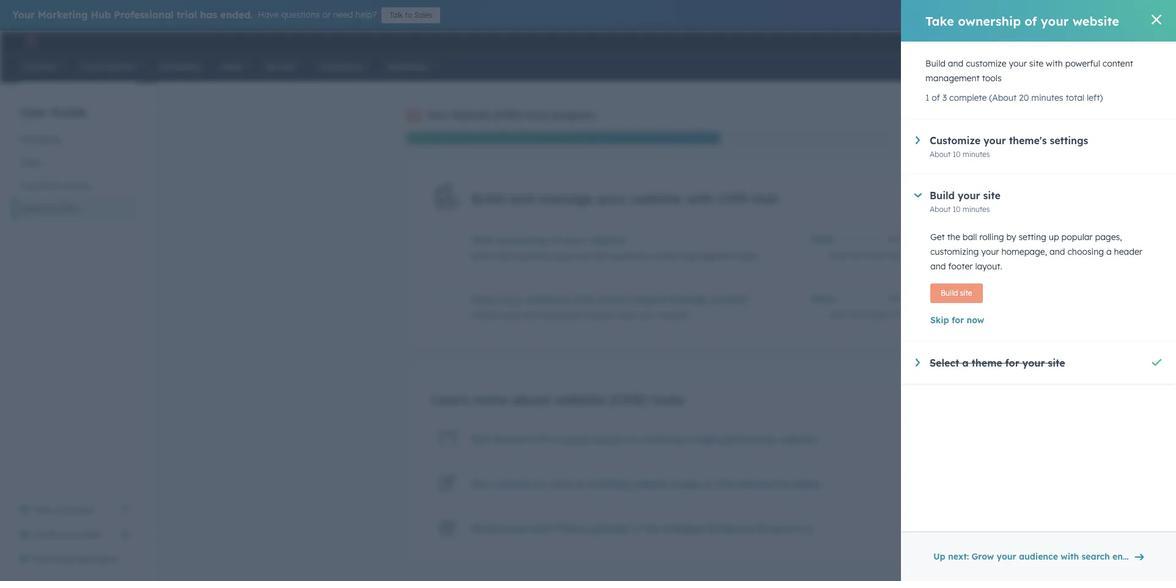 Task type: describe. For each thing, give the bounding box(es) containing it.
customize
[[930, 134, 981, 147]]

grow inside the grow your audience with search engine-friendly content publish your site and attract visitors with your content
[[471, 293, 497, 305]]

learn more about website (cms) tools
[[431, 391, 684, 408]]

skip
[[930, 315, 949, 326]]

user
[[20, 104, 47, 120]]

interactive
[[738, 478, 791, 490]]

website inside button
[[20, 204, 52, 215]]

marketing button
[[12, 128, 137, 151]]

search inside the grow your audience with search engine-friendly content publish your site and attract visitors with your content
[[597, 293, 629, 305]]

left for grow your audience with search engine-friendly content
[[890, 310, 902, 319]]

homepage,
[[1002, 246, 1047, 257]]

site inside take ownership of your website build and customize your site with powerful content management tools
[[575, 250, 589, 261]]

website left pages
[[632, 478, 670, 490]]

attract
[[557, 310, 585, 321]]

have
[[258, 9, 279, 20]]

by
[[1006, 232, 1016, 243]]

help image
[[1040, 36, 1051, 47]]

management inside take ownership of your website build and customize your site with powerful content management tools
[[682, 250, 736, 261]]

quick
[[563, 433, 590, 445]]

0 vertical spatial website
[[452, 109, 490, 121]]

professional
[[114, 9, 174, 21]]

creating
[[641, 433, 682, 445]]

0 vertical spatial (cms)
[[493, 109, 522, 121]]

0 vertical spatial on
[[626, 433, 638, 445]]

notifications image
[[1081, 36, 1092, 47]]

footer
[[948, 261, 973, 272]]

help button
[[1035, 31, 1056, 50]]

total
[[1066, 92, 1084, 103]]

1 vertical spatial of
[[932, 92, 940, 103]]

overview
[[57, 554, 93, 565]]

content inside take ownership of your website build and customize your site with powerful content management tools
[[648, 250, 679, 261]]

menu containing music
[[916, 31, 1161, 50]]

build and manage your website with cms hub
[[471, 190, 779, 207]]

1 horizontal spatial to
[[576, 478, 586, 490]]

get for get the ball rolling by setting up popular pages, customizing your homepage, and choosing a header and footer layout.
[[930, 232, 945, 243]]

friendly inside button
[[1145, 551, 1176, 562]]

a inside get the ball rolling by setting up popular pages, customizing your homepage, and choosing a header and footer layout.
[[1106, 246, 1112, 257]]

customize your theme's settings about 10 minutes
[[930, 134, 1088, 159]]

to inside button
[[405, 10, 412, 20]]

marketing inside button
[[20, 134, 60, 145]]

started
[[491, 433, 527, 445]]

website up quick
[[554, 391, 605, 408]]

header
[[1114, 246, 1143, 257]]

a right find
[[583, 523, 589, 535]]

start overview demo link
[[12, 547, 137, 572]]

grow your audience with search engine-friendly content button
[[471, 293, 803, 305]]

need some help? find a partner in the hubspot solutions directory
[[471, 523, 802, 535]]

of for take ownership of your website build and customize your site with powerful content management tools
[[551, 234, 561, 246]]

about 20 minutes left
[[827, 250, 902, 260]]

10 inside build your site about 10 minutes
[[953, 205, 961, 214]]

select
[[930, 357, 959, 369]]

link opens in a new window image inside the view your plan link
[[121, 503, 130, 518]]

caret image for build
[[914, 193, 922, 198]]

a left hands-
[[491, 478, 498, 490]]

33% for grow your audience with search engine-friendly content
[[888, 294, 902, 303]]

visitors
[[587, 310, 616, 321]]

need some help? find a partner in the hubspot solutions directory link
[[471, 523, 815, 538]]

minutes up about 16 minutes left
[[861, 250, 888, 260]]

get a hands-on intro to building website pages in this interactive demo link
[[471, 478, 821, 490]]

your inside up next: grow your audience with search engine-friendly button
[[997, 551, 1016, 562]]

and inside build and customize your site with powerful content management tools
[[948, 58, 964, 69]]

need
[[471, 523, 497, 535]]

ownership for take ownership of your website build and customize your site with powerful content management tools
[[497, 234, 548, 246]]

start overview demo
[[34, 554, 118, 565]]

now
[[967, 315, 984, 326]]

performing
[[721, 433, 776, 445]]

your inside the invite your team button
[[60, 529, 78, 540]]

website inside dialog
[[1073, 13, 1119, 28]]

this
[[717, 478, 735, 490]]

skip for now
[[930, 315, 984, 326]]

customer service
[[20, 180, 91, 191]]

1 vertical spatial demo
[[95, 554, 118, 565]]

site inside build and customize your site with powerful content management tools
[[1029, 58, 1044, 69]]

start
[[34, 554, 54, 565]]

build for customize
[[925, 58, 946, 69]]

customize inside take ownership of your website build and customize your site with powerful content management tools
[[512, 250, 552, 261]]

with inside button
[[1061, 551, 1079, 562]]

take ownership of your website button
[[471, 234, 803, 246]]

1 vertical spatial on
[[535, 478, 547, 490]]

pages
[[673, 478, 702, 490]]

3
[[942, 92, 947, 103]]

calling icon image
[[989, 35, 1000, 46]]

(cms) inside button
[[54, 204, 78, 215]]

has
[[200, 9, 217, 21]]

publish
[[471, 310, 500, 321]]

intro
[[550, 478, 573, 490]]

website (cms) button
[[12, 197, 137, 221]]

a left quick
[[554, 433, 560, 445]]

site inside the grow your audience with search engine-friendly content publish your site and attract visitors with your content
[[523, 310, 537, 321]]

get for get a hands-on intro to building website pages in this interactive demo
[[471, 478, 489, 490]]

view
[[34, 505, 54, 516]]

with inside build and customize your site with powerful content management tools
[[1046, 58, 1063, 69]]

get for get started with a quick lesson on creating a high-performing website
[[471, 433, 489, 445]]

settings link
[[1059, 34, 1074, 47]]

10 inside customize your theme's settings about 10 minutes
[[953, 150, 961, 159]]

music button
[[1100, 31, 1160, 50]]

link opens in a new window image
[[121, 506, 130, 515]]

0 horizontal spatial the
[[644, 523, 660, 535]]

[object object] complete progress bar for grow your audience with search engine-friendly content
[[810, 297, 834, 301]]

tools inside take ownership of your website build and customize your site with powerful content management tools
[[738, 250, 758, 261]]

close image
[[1152, 15, 1161, 24]]

about 16 minutes left
[[828, 310, 902, 319]]

and inside the grow your audience with search engine-friendly content publish your site and attract visitors with your content
[[539, 310, 555, 321]]

rolling
[[979, 232, 1004, 243]]

management inside build and customize your site with powerful content management tools
[[925, 73, 980, 84]]

ball
[[963, 232, 977, 243]]

your website (cms) tools progress progress bar
[[407, 132, 719, 144]]

0 vertical spatial hub
[[91, 9, 111, 21]]

your inside build your site about 10 minutes
[[958, 190, 980, 202]]

minutes inside customize your theme's settings about 10 minutes
[[963, 150, 990, 159]]

marketplaces button
[[1007, 31, 1033, 50]]

take for take ownership of your website
[[925, 13, 954, 28]]

take ownership of your website
[[925, 13, 1119, 28]]

friendly inside the grow your audience with search engine-friendly content publish your site and attract visitors with your content
[[670, 293, 708, 305]]

of for take ownership of your website
[[1025, 13, 1037, 28]]

partner
[[592, 523, 629, 535]]

powerful inside build and customize your site with powerful content management tools
[[1065, 58, 1100, 69]]

view your plan
[[34, 505, 94, 516]]

sales inside button
[[414, 10, 432, 20]]

talk to sales
[[390, 10, 432, 20]]

help? inside your marketing hub professional trial has ended. have questions or need help?
[[355, 9, 377, 20]]

(about
[[989, 92, 1017, 103]]

find
[[558, 523, 580, 535]]

hubspot image
[[22, 33, 37, 48]]

up
[[1049, 232, 1059, 243]]

1
[[925, 92, 929, 103]]

a right 'select'
[[962, 357, 969, 369]]

get started with a quick lesson on creating a high-performing website link
[[471, 433, 816, 445]]

ended.
[[220, 9, 253, 21]]

build site
[[941, 289, 972, 298]]

a left high-
[[685, 433, 692, 445]]

your marketing hub professional trial has ended. have questions or need help?
[[12, 9, 377, 21]]

take ownership of your website dialog
[[901, 0, 1176, 581]]

service
[[61, 180, 91, 191]]

0 vertical spatial marketing
[[38, 9, 88, 21]]

complete
[[949, 92, 987, 103]]

take for take ownership of your website build and customize your site with powerful content management tools
[[471, 234, 494, 246]]

powerful inside take ownership of your website build and customize your site with powerful content management tools
[[611, 250, 646, 261]]

popular
[[1062, 232, 1093, 243]]

site down skip for now button
[[1048, 357, 1065, 369]]

engine- inside the grow your audience with search engine-friendly content publish your site and attract visitors with your content
[[632, 293, 670, 305]]

learn
[[431, 391, 469, 408]]

0 horizontal spatial in
[[632, 523, 641, 535]]

1 horizontal spatial help?
[[529, 523, 555, 535]]

up
[[933, 551, 945, 562]]



Task type: vqa. For each thing, say whether or not it's contained in the screenshot.
right page
no



Task type: locate. For each thing, give the bounding box(es) containing it.
0 horizontal spatial to
[[405, 10, 412, 20]]

greg robinson image
[[1107, 35, 1118, 46]]

for left now
[[952, 315, 964, 326]]

your inside the view your plan link
[[56, 505, 74, 516]]

0 horizontal spatial for
[[952, 315, 964, 326]]

search inside button
[[1082, 551, 1110, 562]]

build your site about 10 minutes
[[930, 190, 1001, 214]]

1 horizontal spatial (cms)
[[493, 109, 522, 121]]

2 10 from the top
[[953, 205, 961, 214]]

1 vertical spatial hub
[[751, 190, 779, 207]]

close image
[[1147, 10, 1157, 20]]

skip for now button
[[930, 313, 1147, 328]]

powerful down "take ownership of your website" "button"
[[611, 250, 646, 261]]

progress
[[552, 109, 594, 121]]

music
[[1120, 35, 1142, 45]]

0 vertical spatial search
[[597, 293, 629, 305]]

1 horizontal spatial 20
[[1019, 92, 1029, 103]]

website
[[452, 109, 490, 121], [20, 204, 52, 215]]

theme
[[972, 357, 1002, 369]]

2 left from the top
[[890, 310, 902, 319]]

invite your team button
[[12, 523, 137, 547]]

1 horizontal spatial your
[[426, 109, 449, 121]]

1 vertical spatial ownership
[[497, 234, 548, 246]]

0 vertical spatial [object object] complete progress bar
[[810, 238, 834, 241]]

1 vertical spatial [object object] complete progress bar
[[810, 297, 834, 301]]

0 horizontal spatial customize
[[512, 250, 552, 261]]

about inside build your site about 10 minutes
[[930, 205, 951, 214]]

1 horizontal spatial the
[[947, 232, 960, 243]]

1 vertical spatial customize
[[512, 250, 552, 261]]

marketplaces image
[[1015, 36, 1026, 47]]

need
[[333, 9, 353, 20]]

site
[[1029, 58, 1044, 69], [983, 190, 1001, 202], [575, 250, 589, 261], [960, 289, 972, 298], [523, 310, 537, 321], [1048, 357, 1065, 369]]

1 vertical spatial 33%
[[888, 294, 902, 303]]

0 horizontal spatial demo
[[95, 554, 118, 565]]

0 horizontal spatial powerful
[[611, 250, 646, 261]]

user guide
[[20, 104, 87, 120]]

1 horizontal spatial hub
[[751, 190, 779, 207]]

of inside take ownership of your website build and customize your site with powerful content management tools
[[551, 234, 561, 246]]

demo
[[794, 478, 821, 490], [95, 554, 118, 565]]

[object object] complete progress bar
[[810, 238, 834, 241], [810, 297, 834, 301]]

1 horizontal spatial powerful
[[1065, 58, 1100, 69]]

1 vertical spatial caret image
[[914, 193, 922, 198]]

caret image left the 'customize'
[[916, 136, 920, 144]]

pages,
[[1095, 232, 1122, 243]]

0 horizontal spatial hub
[[91, 9, 111, 21]]

1 vertical spatial your
[[426, 109, 449, 121]]

the inside get the ball rolling by setting up popular pages, customizing your homepage, and choosing a header and footer layout.
[[947, 232, 960, 243]]

minutes left total
[[1031, 92, 1063, 103]]

demo right interactive
[[794, 478, 821, 490]]

ownership up the calling icon popup button
[[958, 13, 1021, 28]]

hub left the professional
[[91, 9, 111, 21]]

0 horizontal spatial search
[[597, 293, 629, 305]]

0 horizontal spatial take
[[471, 234, 494, 246]]

2 [object object] complete progress bar from the top
[[810, 297, 834, 301]]

demo down team
[[95, 554, 118, 565]]

0 vertical spatial sales
[[414, 10, 432, 20]]

tools inside build and customize your site with powerful content management tools
[[982, 73, 1002, 84]]

1 horizontal spatial ownership
[[958, 13, 1021, 28]]

a
[[1106, 246, 1112, 257], [962, 357, 969, 369], [554, 433, 560, 445], [685, 433, 692, 445], [491, 478, 498, 490], [583, 523, 589, 535]]

website right performing
[[779, 433, 816, 445]]

site down "take ownership of your website" "button"
[[575, 250, 589, 261]]

1 horizontal spatial take
[[925, 13, 954, 28]]

invite
[[34, 529, 58, 540]]

1 vertical spatial sales
[[20, 157, 41, 168]]

1 vertical spatial management
[[682, 250, 736, 261]]

20 inside take ownership of your website dialog
[[1019, 92, 1029, 103]]

view your plan link
[[12, 498, 137, 523]]

grow up 'publish'
[[471, 293, 497, 305]]

1 horizontal spatial on
[[626, 433, 638, 445]]

caret image left build your site about 10 minutes
[[914, 193, 922, 198]]

select a theme for your site button
[[916, 357, 1065, 369]]

directory
[[757, 523, 802, 535]]

0 vertical spatial get
[[930, 232, 945, 243]]

1 vertical spatial search
[[1082, 551, 1110, 562]]

sales up customer
[[20, 157, 41, 168]]

website up the notifications 'popup button'
[[1073, 13, 1119, 28]]

and inside take ownership of your website build and customize your site with powerful content management tools
[[494, 250, 509, 261]]

1 horizontal spatial grow
[[972, 551, 994, 562]]

get a hands-on intro to building website pages in this interactive demo
[[471, 478, 821, 490]]

of right the 1
[[932, 92, 940, 103]]

audience inside the grow your audience with search engine-friendly content publish your site and attract visitors with your content
[[525, 293, 570, 305]]

1 vertical spatial in
[[632, 523, 641, 535]]

take inside take ownership of your website build and customize your site with powerful content management tools
[[471, 234, 494, 246]]

1 horizontal spatial sales
[[414, 10, 432, 20]]

build inside build and customize your site with powerful content management tools
[[925, 58, 946, 69]]

get left hands-
[[471, 478, 489, 490]]

in
[[705, 478, 714, 490], [632, 523, 641, 535]]

1 vertical spatial get
[[471, 433, 489, 445]]

plan
[[76, 505, 94, 516]]

to
[[405, 10, 412, 20], [576, 478, 586, 490]]

help? right need
[[355, 9, 377, 20]]

your inside build and customize your site with powerful content management tools
[[1009, 58, 1027, 69]]

grow right the next: in the right bottom of the page
[[972, 551, 994, 562]]

left right 16
[[890, 310, 902, 319]]

1 33% from the top
[[888, 235, 902, 244]]

1 vertical spatial friendly
[[1145, 551, 1176, 562]]

0 horizontal spatial grow
[[471, 293, 497, 305]]

calling icon button
[[984, 32, 1005, 48]]

hubspot
[[663, 523, 705, 535]]

0 horizontal spatial management
[[682, 250, 736, 261]]

site up rolling
[[983, 190, 1001, 202]]

sales button
[[12, 151, 137, 174]]

build inside build your site about 10 minutes
[[930, 190, 955, 202]]

high-
[[695, 433, 721, 445]]

10
[[953, 150, 961, 159], [953, 205, 961, 214]]

get left started
[[471, 433, 489, 445]]

0 vertical spatial left
[[890, 250, 902, 260]]

1 horizontal spatial search
[[1082, 551, 1110, 562]]

0 horizontal spatial help?
[[355, 9, 377, 20]]

build inside take ownership of your website build and customize your site with powerful content management tools
[[471, 250, 491, 261]]

sales
[[414, 10, 432, 20], [20, 157, 41, 168]]

ownership for take ownership of your website
[[958, 13, 1021, 28]]

0 vertical spatial 10
[[953, 150, 961, 159]]

on right lesson
[[626, 433, 638, 445]]

notifications button
[[1076, 31, 1097, 50]]

a down pages,
[[1106, 246, 1112, 257]]

0 horizontal spatial (cms)
[[54, 204, 78, 215]]

[object object] complete progress bar up about 16 minutes left
[[810, 297, 834, 301]]

your
[[1041, 13, 1069, 28], [1009, 58, 1027, 69], [984, 134, 1006, 147], [958, 190, 980, 202], [597, 190, 627, 207], [564, 234, 586, 246], [981, 246, 999, 257], [555, 250, 573, 261], [500, 293, 523, 305], [502, 310, 520, 321], [638, 310, 656, 321], [1022, 357, 1045, 369], [56, 505, 74, 516], [60, 529, 78, 540], [997, 551, 1016, 562]]

talk to sales button
[[382, 7, 440, 23]]

0 vertical spatial powerful
[[1065, 58, 1100, 69]]

build site link
[[930, 284, 983, 303]]

0 vertical spatial of
[[1025, 13, 1037, 28]]

0 vertical spatial take
[[925, 13, 954, 28]]

[object object] complete progress bar up about 20 minutes left
[[810, 238, 834, 241]]

1 horizontal spatial demo
[[794, 478, 821, 490]]

manage
[[538, 190, 593, 207]]

0 vertical spatial to
[[405, 10, 412, 20]]

1 [object object] complete progress bar from the top
[[810, 238, 834, 241]]

trial
[[177, 9, 197, 21]]

2 vertical spatial of
[[551, 234, 561, 246]]

left left 'customizing'
[[890, 250, 902, 260]]

marketing
[[38, 9, 88, 21], [20, 134, 60, 145]]

hands-
[[501, 478, 535, 490]]

(cms) up get started with a quick lesson on creating a high-performing website
[[609, 391, 648, 408]]

2 horizontal spatial (cms)
[[609, 391, 648, 408]]

0 vertical spatial your
[[12, 9, 35, 21]]

menu
[[916, 31, 1161, 50]]

left for take ownership of your website
[[890, 250, 902, 260]]

audience
[[525, 293, 570, 305], [1019, 551, 1058, 562]]

tools up (about
[[982, 73, 1002, 84]]

upgrade image
[[924, 36, 935, 47]]

0 horizontal spatial ownership
[[497, 234, 548, 246]]

select a theme for your site
[[930, 357, 1065, 369]]

1 vertical spatial left
[[890, 310, 902, 319]]

1 vertical spatial to
[[576, 478, 586, 490]]

33% up about 16 minutes left
[[888, 294, 902, 303]]

64%
[[905, 132, 926, 144]]

build for site
[[930, 190, 955, 202]]

with inside take ownership of your website build and customize your site with powerful content management tools
[[592, 250, 609, 261]]

questions
[[281, 9, 320, 20]]

minutes right 16
[[861, 310, 888, 319]]

some
[[500, 523, 526, 535]]

1 left from the top
[[890, 250, 902, 260]]

0 horizontal spatial of
[[551, 234, 561, 246]]

grow your audience with search engine-friendly content publish your site and attract visitors with your content
[[471, 293, 748, 321]]

marketing down the user
[[20, 134, 60, 145]]

help? left find
[[529, 523, 555, 535]]

0 horizontal spatial audience
[[525, 293, 570, 305]]

the left hubspot
[[644, 523, 660, 535]]

with
[[1046, 58, 1063, 69], [686, 190, 714, 207], [592, 250, 609, 261], [573, 293, 594, 305], [619, 310, 636, 321], [530, 433, 551, 445], [1061, 551, 1079, 562]]

[object object] complete progress bar for take ownership of your website
[[810, 238, 834, 241]]

engine-
[[632, 293, 670, 305], [1113, 551, 1145, 562]]

of up marketplaces popup button
[[1025, 13, 1037, 28]]

1 vertical spatial powerful
[[611, 250, 646, 261]]

customizing
[[930, 246, 979, 257]]

user guide views element
[[12, 83, 137, 221]]

powerful down notifications icon
[[1065, 58, 1100, 69]]

building
[[589, 478, 629, 490]]

customize inside build and customize your site with powerful content management tools
[[966, 58, 1007, 69]]

2 33% from the top
[[888, 294, 902, 303]]

get up 'customizing'
[[930, 232, 945, 243]]

(cms) up your website (cms) tools progress progress bar
[[493, 109, 522, 121]]

1 horizontal spatial of
[[932, 92, 940, 103]]

33% up about 20 minutes left
[[888, 235, 902, 244]]

website up "take ownership of your website" "button"
[[631, 190, 682, 207]]

tools
[[982, 73, 1002, 84], [525, 109, 549, 121], [738, 250, 758, 261], [652, 391, 684, 408]]

20 up 16
[[850, 250, 859, 260]]

more
[[473, 391, 507, 408]]

site inside build your site about 10 minutes
[[983, 190, 1001, 202]]

minutes down the 'customize'
[[963, 150, 990, 159]]

0 vertical spatial demo
[[794, 478, 821, 490]]

33% for take ownership of your website
[[888, 235, 902, 244]]

sales inside button
[[20, 157, 41, 168]]

for inside button
[[952, 315, 964, 326]]

0 vertical spatial engine-
[[632, 293, 670, 305]]

for
[[952, 315, 964, 326], [1005, 357, 1019, 369]]

grow inside button
[[972, 551, 994, 562]]

0 vertical spatial grow
[[471, 293, 497, 305]]

tools up creating
[[652, 391, 684, 408]]

and
[[948, 58, 964, 69], [509, 190, 534, 207], [1050, 246, 1065, 257], [494, 250, 509, 261], [930, 261, 946, 272], [539, 310, 555, 321]]

1 vertical spatial (cms)
[[54, 204, 78, 215]]

0 vertical spatial in
[[705, 478, 714, 490]]

0 vertical spatial caret image
[[916, 136, 920, 144]]

ownership
[[958, 13, 1021, 28], [497, 234, 548, 246]]

1 vertical spatial the
[[644, 523, 660, 535]]

ownership inside take ownership of your website build and customize your site with powerful content management tools
[[497, 234, 548, 246]]

10 up 'customizing'
[[953, 205, 961, 214]]

the
[[947, 232, 960, 243], [644, 523, 660, 535]]

setting
[[1019, 232, 1046, 243]]

marketing up hubspot link
[[38, 9, 88, 21]]

your for your marketing hub professional trial has ended. have questions or need help?
[[12, 9, 35, 21]]

caret image
[[916, 359, 920, 367]]

caret image
[[916, 136, 920, 144], [914, 193, 922, 198]]

tools down cms
[[738, 250, 758, 261]]

1 vertical spatial 20
[[850, 250, 859, 260]]

lesson
[[593, 433, 623, 445]]

take inside dialog
[[925, 13, 954, 28]]

customer
[[20, 180, 59, 191]]

build for manage
[[471, 190, 505, 207]]

0 vertical spatial ownership
[[958, 13, 1021, 28]]

audience inside button
[[1019, 551, 1058, 562]]

1 vertical spatial for
[[1005, 357, 1019, 369]]

to right talk
[[405, 10, 412, 20]]

ownership inside take ownership of your website dialog
[[958, 13, 1021, 28]]

in right partner
[[632, 523, 641, 535]]

invite your team
[[34, 529, 102, 540]]

1 vertical spatial audience
[[1019, 551, 1058, 562]]

20 right (about
[[1019, 92, 1029, 103]]

caret image for customize
[[916, 136, 920, 144]]

Search HubSpot search field
[[1004, 56, 1154, 77]]

site down footer
[[960, 289, 972, 298]]

for right theme
[[1005, 357, 1019, 369]]

minutes up ball
[[963, 205, 990, 214]]

about
[[511, 391, 550, 408]]

site left attract
[[523, 310, 537, 321]]

0 horizontal spatial friendly
[[670, 293, 708, 305]]

choosing
[[1068, 246, 1104, 257]]

or
[[322, 9, 331, 20]]

powerful
[[1065, 58, 1100, 69], [611, 250, 646, 261]]

1 horizontal spatial for
[[1005, 357, 1019, 369]]

hub right cms
[[751, 190, 779, 207]]

team
[[80, 529, 102, 540]]

1 horizontal spatial audience
[[1019, 551, 1058, 562]]

content inside build and customize your site with powerful content management tools
[[1103, 58, 1133, 69]]

link opens in a new window image
[[121, 503, 130, 518], [805, 523, 813, 538], [805, 526, 813, 535]]

10 down the 'customize'
[[953, 150, 961, 159]]

0 vertical spatial 20
[[1019, 92, 1029, 103]]

1 horizontal spatial in
[[705, 478, 714, 490]]

0 horizontal spatial your
[[12, 9, 35, 21]]

talk
[[390, 10, 403, 20]]

your for your website (cms) tools progress
[[426, 109, 449, 121]]

minutes inside build your site about 10 minutes
[[963, 205, 990, 214]]

2 horizontal spatial of
[[1025, 13, 1037, 28]]

0 horizontal spatial 20
[[850, 250, 859, 260]]

your inside get the ball rolling by setting up popular pages, customizing your homepage, and choosing a header and footer layout.
[[981, 246, 999, 257]]

(cms)
[[493, 109, 522, 121], [54, 204, 78, 215], [609, 391, 648, 408]]

left)
[[1087, 92, 1103, 103]]

customize
[[966, 58, 1007, 69], [512, 250, 552, 261]]

your inside customize your theme's settings about 10 minutes
[[984, 134, 1006, 147]]

your website (cms) tools progress
[[426, 109, 594, 121]]

to right intro at the left of page
[[576, 478, 586, 490]]

0 horizontal spatial sales
[[20, 157, 41, 168]]

1 vertical spatial help?
[[529, 523, 555, 535]]

theme's
[[1009, 134, 1047, 147]]

in left this
[[705, 478, 714, 490]]

website inside take ownership of your website build and customize your site with powerful content management tools
[[589, 234, 626, 246]]

engine- inside button
[[1113, 551, 1145, 562]]

management
[[925, 73, 980, 84], [682, 250, 736, 261]]

solutions
[[708, 523, 754, 535]]

sales right talk
[[414, 10, 432, 20]]

2 vertical spatial (cms)
[[609, 391, 648, 408]]

0 horizontal spatial website
[[20, 204, 52, 215]]

1 horizontal spatial website
[[452, 109, 490, 121]]

1 horizontal spatial management
[[925, 73, 980, 84]]

0 vertical spatial audience
[[525, 293, 570, 305]]

get inside get the ball rolling by setting up popular pages, customizing your homepage, and choosing a header and footer layout.
[[930, 232, 945, 243]]

1 vertical spatial website
[[20, 204, 52, 215]]

1 vertical spatial engine-
[[1113, 551, 1145, 562]]

16
[[851, 310, 859, 319]]

the up 'customizing'
[[947, 232, 960, 243]]

grow
[[471, 293, 497, 305], [972, 551, 994, 562]]

1 vertical spatial grow
[[972, 551, 994, 562]]

on left intro at the left of page
[[535, 478, 547, 490]]

ownership down the manage
[[497, 234, 548, 246]]

menu item
[[980, 31, 983, 50]]

about inside customize your theme's settings about 10 minutes
[[930, 150, 951, 159]]

help?
[[355, 9, 377, 20], [529, 523, 555, 535]]

of down the manage
[[551, 234, 561, 246]]

settings image
[[1061, 36, 1072, 47]]

1 vertical spatial marketing
[[20, 134, 60, 145]]

(cms) down customer service button
[[54, 204, 78, 215]]

0 vertical spatial management
[[925, 73, 980, 84]]

your
[[12, 9, 35, 21], [426, 109, 449, 121]]

site down help image
[[1029, 58, 1044, 69]]

0 vertical spatial the
[[947, 232, 960, 243]]

tools up your website (cms) tools progress progress bar
[[525, 109, 549, 121]]

next:
[[948, 551, 969, 562]]

0 vertical spatial friendly
[[670, 293, 708, 305]]

0 vertical spatial help?
[[355, 9, 377, 20]]

20
[[1019, 92, 1029, 103], [850, 250, 859, 260]]

1 10 from the top
[[953, 150, 961, 159]]

website down build and manage your website with cms hub
[[589, 234, 626, 246]]



